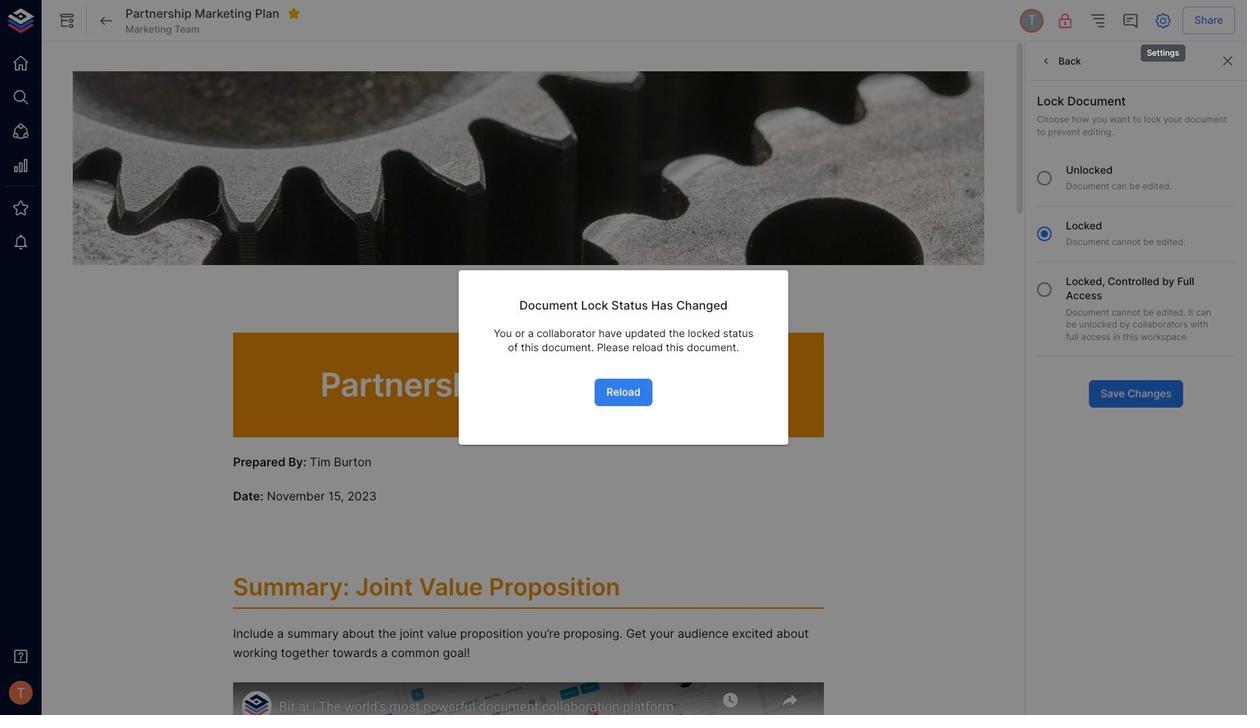 Task type: vqa. For each thing, say whether or not it's contained in the screenshot.
"1,"
no



Task type: describe. For each thing, give the bounding box(es) containing it.
this document is locked image
[[1057, 12, 1075, 29]]

comments image
[[1122, 12, 1140, 29]]

show wiki image
[[58, 12, 76, 29]]

table of contents image
[[1090, 12, 1107, 29]]



Task type: locate. For each thing, give the bounding box(es) containing it.
dialog
[[459, 271, 789, 444]]

settings image
[[1155, 12, 1173, 29]]

remove favorite image
[[288, 7, 301, 20]]

tooltip
[[1140, 34, 1187, 63]]

option group
[[1029, 162, 1236, 368]]

go back image
[[97, 12, 115, 29]]



